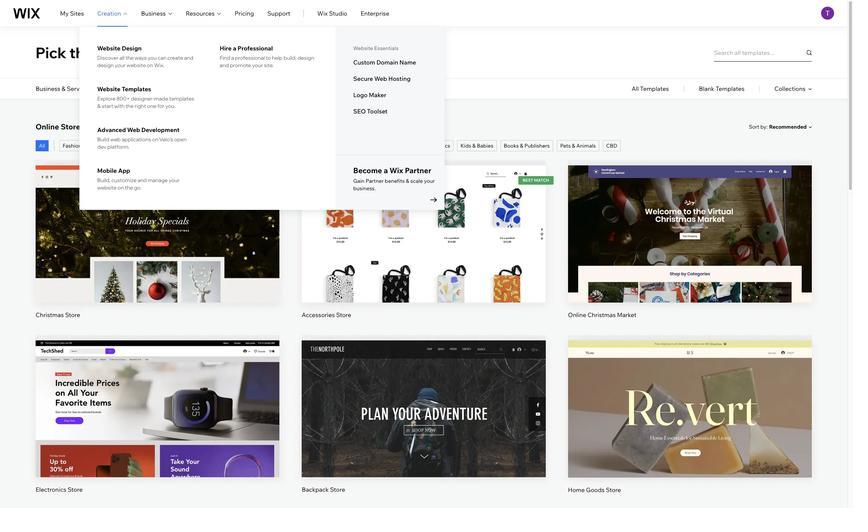Task type: locate. For each thing, give the bounding box(es) containing it.
the inside mobile app build, customize and manage your website on the go.
[[125, 184, 133, 191]]

your
[[115, 62, 126, 69], [252, 62, 263, 69], [169, 177, 180, 184], [424, 178, 435, 184]]

design right the build,
[[298, 55, 314, 61]]

edit button inside accessories store group
[[406, 214, 441, 232]]

& for books
[[520, 143, 523, 149]]

seo toolset link
[[353, 108, 427, 115]]

velo's
[[159, 136, 173, 143]]

0 horizontal spatial all
[[39, 143, 45, 149]]

1 vertical spatial on
[[152, 136, 158, 143]]

wix inside become a  wix partner gain partner benefits & scale your business. →
[[390, 166, 403, 175]]

love
[[259, 43, 294, 62]]

& inside fashion & clothing link
[[83, 143, 86, 149]]

→
[[430, 193, 438, 204]]

& inside the books & publishers link
[[520, 143, 523, 149]]

0 horizontal spatial website
[[97, 184, 117, 191]]

1 vertical spatial all
[[39, 143, 45, 149]]

business
[[141, 9, 166, 17], [36, 85, 60, 92]]

edit inside electronics store group
[[152, 394, 163, 402]]

blank
[[699, 85, 714, 92]]

website down build, on the top left of page
[[97, 184, 117, 191]]

fashion
[[63, 143, 82, 149]]

1 horizontal spatial business
[[141, 9, 166, 17]]

web up applications
[[127, 126, 140, 134]]

1 vertical spatial web
[[127, 126, 140, 134]]

a for promote
[[233, 45, 236, 52]]

edit button inside electronics store group
[[140, 389, 175, 407]]

profile image image
[[821, 7, 834, 20]]

resources
[[186, 9, 215, 17]]

home goods store group
[[568, 335, 812, 494]]

online store website templates - home goods store image
[[568, 341, 812, 478]]

store for accessories store
[[336, 311, 351, 319]]

0 vertical spatial all
[[632, 85, 639, 92]]

backpack store group
[[302, 335, 546, 494]]

& inside jewelry & accessories link
[[139, 143, 142, 149]]

backpack
[[302, 486, 329, 494]]

view button inside christmas store group
[[140, 239, 175, 257]]

1 horizontal spatial web
[[374, 75, 387, 82]]

platform.
[[107, 144, 129, 150]]

edit button
[[140, 214, 175, 232], [406, 214, 441, 232], [672, 214, 708, 232], [140, 389, 175, 407], [406, 389, 441, 407], [672, 389, 708, 407]]

1 vertical spatial website
[[97, 184, 117, 191]]

the left go.
[[125, 184, 133, 191]]

my sites
[[60, 9, 84, 17]]

and up go.
[[138, 177, 147, 184]]

your inside mobile app build, customize and manage your website on the go.
[[169, 177, 180, 184]]

1 vertical spatial business
[[36, 85, 60, 92]]

wix.
[[154, 62, 165, 69]]

1 horizontal spatial all
[[632, 85, 639, 92]]

view inside backpack store group
[[417, 420, 431, 427]]

wix up benefits
[[390, 166, 403, 175]]

view button for backpack store
[[406, 414, 441, 432]]

0 vertical spatial and
[[184, 55, 193, 61]]

1 vertical spatial electronics
[[36, 486, 66, 494]]

food & drinks
[[324, 143, 357, 149]]

the right 'all'
[[125, 55, 134, 61]]

0 vertical spatial online
[[36, 122, 59, 131]]

0 vertical spatial a
[[233, 45, 236, 52]]

1 vertical spatial and
[[220, 62, 229, 69]]

1 vertical spatial online
[[568, 311, 586, 319]]

store for online store website templates
[[61, 122, 80, 131]]

1 horizontal spatial christmas
[[588, 311, 616, 319]]

2 horizontal spatial and
[[220, 62, 229, 69]]

1 vertical spatial partner
[[366, 178, 384, 184]]

web
[[110, 136, 121, 143]]

online inside group
[[568, 311, 586, 319]]

view inside the online christmas market group
[[683, 245, 697, 252]]

right
[[135, 103, 146, 109]]

1 vertical spatial design
[[97, 62, 114, 69]]

the
[[69, 43, 94, 62], [125, 55, 134, 61], [125, 103, 134, 109], [125, 184, 133, 191]]

hire a professional link
[[220, 45, 318, 52]]

your inside website design discover all the ways you can create and design your website on wix.
[[115, 62, 126, 69]]

design
[[298, 55, 314, 61], [97, 62, 114, 69]]

& left start
[[97, 103, 101, 109]]

website inside mobile app build, customize and manage your website on the go.
[[97, 184, 117, 191]]

animals
[[577, 143, 596, 149]]

website design link
[[97, 45, 195, 52]]

templates inside website templates explore 800+ designer-made templates & start with the right one for you.
[[122, 85, 151, 93]]

business.
[[353, 185, 376, 192]]

& inside the pets & animals link
[[572, 143, 575, 149]]

a right "hire"
[[233, 45, 236, 52]]

professional
[[238, 45, 273, 52]]

christmas store group
[[36, 160, 280, 319]]

enterprise link
[[361, 9, 389, 18]]

view inside home goods store group
[[683, 420, 697, 427]]

& right fashion at top
[[83, 143, 86, 149]]

sort by:
[[749, 123, 768, 130]]

books & publishers link
[[500, 140, 553, 151]]

0 vertical spatial electronics
[[423, 143, 450, 149]]

& right jewelry
[[139, 143, 142, 149]]

1 horizontal spatial design
[[298, 55, 314, 61]]

& for pets
[[572, 143, 575, 149]]

on down development
[[152, 136, 158, 143]]

2 vertical spatial and
[[138, 177, 147, 184]]

accessories
[[143, 143, 172, 149], [302, 311, 335, 319]]

blank templates
[[699, 85, 745, 92]]

edit button inside the online christmas market group
[[672, 214, 708, 232]]

& inside categories by subject element
[[62, 85, 65, 92]]

1 horizontal spatial and
[[184, 55, 193, 61]]

store inside group
[[336, 311, 351, 319]]

mobile app link
[[97, 167, 195, 174]]

online for online store website templates
[[36, 122, 59, 131]]

studio
[[329, 9, 347, 17]]

& for jewelry
[[139, 143, 142, 149]]

on down customize
[[118, 184, 124, 191]]

view for christmas store
[[151, 245, 164, 252]]

can
[[158, 55, 166, 61]]

my sites link
[[60, 9, 84, 18]]

0 vertical spatial business
[[141, 9, 166, 17]]

& inside arts & crafts link
[[194, 143, 197, 149]]

and down "find"
[[220, 62, 229, 69]]

2 christmas from the left
[[588, 311, 616, 319]]

0 vertical spatial web
[[374, 75, 387, 82]]

view button inside backpack store group
[[406, 414, 441, 432]]

secure web hosting link
[[353, 75, 427, 82]]

1 horizontal spatial online
[[568, 311, 586, 319]]

website inside website design discover all the ways you can create and design your website on wix.
[[97, 45, 120, 52]]

1 horizontal spatial accessories
[[302, 311, 335, 319]]

christmas
[[36, 311, 64, 319], [588, 311, 616, 319]]

support
[[267, 9, 290, 17]]

wix studio
[[317, 9, 347, 17]]

800+
[[117, 95, 130, 102]]

edit inside christmas store group
[[152, 219, 163, 227]]

my
[[60, 9, 69, 17]]

edit inside accessories store group
[[418, 219, 429, 227]]

0 horizontal spatial and
[[138, 177, 147, 184]]

view button for online christmas market
[[672, 239, 708, 257]]

business up website design 'link'
[[141, 9, 166, 17]]

business left "services"
[[36, 85, 60, 92]]

a up benefits
[[384, 166, 388, 175]]

edit inside the online christmas market group
[[684, 219, 696, 227]]

0 vertical spatial on
[[147, 62, 153, 69]]

on
[[147, 62, 153, 69], [152, 136, 158, 143], [118, 184, 124, 191]]

website
[[96, 43, 157, 62], [97, 45, 120, 52], [353, 45, 373, 52], [97, 85, 120, 93], [82, 122, 111, 131]]

view button for christmas store
[[140, 239, 175, 257]]

a inside become a  wix partner gain partner benefits & scale your business. →
[[384, 166, 388, 175]]

clothing
[[87, 143, 108, 149]]

website inside website templates explore 800+ designer-made templates & start with the right one for you.
[[97, 85, 120, 93]]

0 horizontal spatial business
[[36, 85, 60, 92]]

collections
[[775, 85, 806, 92]]

your right manage
[[169, 177, 180, 184]]

design down discover
[[97, 62, 114, 69]]

pick the website template you love
[[36, 43, 294, 62]]

seo toolset
[[353, 108, 388, 115]]

store for electronics store
[[68, 486, 83, 494]]

& right the food
[[337, 143, 341, 149]]

edit for electronics store
[[152, 394, 163, 402]]

website down ways
[[127, 62, 146, 69]]

& inside food & drinks link
[[337, 143, 341, 149]]

2 vertical spatial a
[[384, 166, 388, 175]]

your down 'all'
[[115, 62, 126, 69]]

arts
[[183, 143, 193, 149]]

1 horizontal spatial wix
[[390, 166, 403, 175]]

partner up scale
[[405, 166, 431, 175]]

web inside 'advanced web development build web applications on velo's open dev platform.'
[[127, 126, 140, 134]]

custom
[[353, 59, 375, 66]]

start
[[102, 103, 113, 109]]

1 horizontal spatial website
[[127, 62, 146, 69]]

business button
[[141, 9, 172, 18]]

edit inside backpack store group
[[418, 394, 429, 402]]

edit
[[152, 219, 163, 227], [418, 219, 429, 227], [684, 219, 696, 227], [152, 394, 163, 402], [418, 394, 429, 402], [684, 394, 696, 402]]

templates
[[640, 85, 669, 92], [716, 85, 745, 92], [122, 85, 151, 93], [113, 122, 149, 131]]

& inside the kids & babies link
[[472, 143, 476, 149]]

and
[[184, 55, 193, 61], [220, 62, 229, 69], [138, 177, 147, 184]]

edit for backpack store
[[418, 394, 429, 402]]

mobile
[[97, 167, 117, 174]]

promote
[[230, 62, 251, 69]]

view for electronics store
[[151, 420, 164, 427]]

& right books
[[520, 143, 523, 149]]

edit button inside backpack store group
[[406, 389, 441, 407]]

1 vertical spatial wix
[[390, 166, 403, 175]]

0 vertical spatial accessories
[[143, 143, 172, 149]]

& left scale
[[406, 178, 409, 184]]

view inside electronics store group
[[151, 420, 164, 427]]

edit button inside home goods store group
[[672, 389, 708, 407]]

electronics inside group
[[36, 486, 66, 494]]

None search field
[[714, 44, 812, 61]]

0 horizontal spatial web
[[127, 126, 140, 134]]

online christmas market group
[[568, 160, 812, 319]]

name
[[400, 59, 416, 66]]

0 horizontal spatial christmas
[[36, 311, 64, 319]]

a right "find"
[[231, 55, 234, 61]]

and inside hire a professional find a professional to help build, design and promote your site.
[[220, 62, 229, 69]]

0 horizontal spatial partner
[[366, 178, 384, 184]]

partner up the business. on the top of page
[[366, 178, 384, 184]]

seo
[[353, 108, 366, 115]]

1 vertical spatial accessories
[[302, 311, 335, 319]]

1 horizontal spatial electronics
[[423, 143, 450, 149]]

website for templates
[[97, 85, 120, 93]]

generic categories element
[[632, 79, 812, 99]]

0 vertical spatial design
[[298, 55, 314, 61]]

accessories store
[[302, 311, 351, 319]]

0 horizontal spatial accessories
[[143, 143, 172, 149]]

categories. use the left and right arrow keys to navigate the menu element
[[0, 79, 848, 99]]

business inside categories by subject element
[[36, 85, 60, 92]]

& inside website templates explore 800+ designer-made templates & start with the right one for you.
[[97, 103, 101, 109]]

and right the create
[[184, 55, 193, 61]]

domain
[[377, 59, 398, 66]]

on down "you"
[[147, 62, 153, 69]]

view button
[[140, 239, 175, 257], [672, 239, 708, 257], [140, 414, 175, 432], [406, 414, 441, 432], [672, 414, 708, 432]]

2 vertical spatial on
[[118, 184, 124, 191]]

& left "services"
[[62, 85, 65, 92]]

electronics link
[[420, 140, 454, 151]]

your right scale
[[424, 178, 435, 184]]

& right 'kids'
[[472, 143, 476, 149]]

business inside popup button
[[141, 9, 166, 17]]

view
[[151, 245, 164, 252], [683, 245, 697, 252], [151, 420, 164, 427], [417, 420, 431, 427], [683, 420, 697, 427]]

jewelry & accessories
[[118, 143, 172, 149]]

online store website templates - online christmas market image
[[568, 166, 812, 303]]

& for kids
[[472, 143, 476, 149]]

0 horizontal spatial design
[[97, 62, 114, 69]]

blank templates link
[[699, 79, 745, 99]]

view button inside the online christmas market group
[[672, 239, 708, 257]]

web up maker at the left of page
[[374, 75, 387, 82]]

logo maker
[[353, 91, 386, 99]]

view inside christmas store group
[[151, 245, 164, 252]]

view button inside electronics store group
[[140, 414, 175, 432]]

edit button for online christmas market
[[672, 214, 708, 232]]

essentials
[[374, 45, 399, 52]]

help
[[272, 55, 283, 61]]

online store website templates - christmas store image
[[36, 166, 280, 303]]

on inside website design discover all the ways you can create and design your website on wix.
[[147, 62, 153, 69]]

your down professional
[[252, 62, 263, 69]]

the down the 800+
[[125, 103, 134, 109]]

applications
[[122, 136, 151, 143]]

publishers
[[525, 143, 550, 149]]

0 vertical spatial website
[[127, 62, 146, 69]]

1 horizontal spatial partner
[[405, 166, 431, 175]]

wix left studio
[[317, 9, 328, 17]]

made
[[154, 95, 168, 102]]

development
[[141, 126, 179, 134]]

store for backpack store
[[330, 486, 345, 494]]

edit button inside christmas store group
[[140, 214, 175, 232]]

& right arts
[[194, 143, 197, 149]]

edit inside home goods store group
[[684, 394, 696, 402]]

business for business & services
[[36, 85, 60, 92]]

edit button for home goods store
[[672, 389, 708, 407]]

electronics inside "link"
[[423, 143, 450, 149]]

electronics
[[423, 143, 450, 149], [36, 486, 66, 494]]

edit for online christmas market
[[684, 219, 696, 227]]

app
[[118, 167, 130, 174]]

& right pets
[[572, 143, 575, 149]]

0 horizontal spatial electronics
[[36, 486, 66, 494]]

online store website templates - electronics store image
[[36, 341, 280, 478]]

0 horizontal spatial wix
[[317, 9, 328, 17]]

by:
[[761, 123, 768, 130]]

view button inside home goods store group
[[672, 414, 708, 432]]

creation group
[[79, 27, 445, 210]]

web for secure
[[374, 75, 387, 82]]

all inside generic categories element
[[632, 85, 639, 92]]

creative
[[148, 85, 171, 92]]

0 horizontal spatial online
[[36, 122, 59, 131]]



Task type: vqa. For each thing, say whether or not it's contained in the screenshot.
the bottom a
yes



Task type: describe. For each thing, give the bounding box(es) containing it.
with
[[114, 103, 124, 109]]

edit for home goods store
[[684, 394, 696, 402]]

sort
[[749, 123, 759, 130]]

creation
[[97, 9, 121, 17]]

build
[[97, 136, 109, 143]]

explore
[[97, 95, 116, 102]]

benefits
[[385, 178, 405, 184]]

templates for all
[[640, 85, 669, 92]]

food
[[324, 143, 336, 149]]

arts & crafts link
[[179, 140, 217, 151]]

view for online christmas market
[[683, 245, 697, 252]]

0 vertical spatial partner
[[405, 166, 431, 175]]

& for business
[[62, 85, 65, 92]]

you.
[[165, 103, 175, 109]]

view button for home goods store
[[672, 414, 708, 432]]

all link
[[36, 140, 49, 151]]

books
[[504, 143, 519, 149]]

support link
[[267, 9, 290, 18]]

on inside 'advanced web development build web applications on velo's open dev platform.'
[[152, 136, 158, 143]]

Search search field
[[714, 44, 812, 61]]

website for essentials
[[353, 45, 373, 52]]

become
[[353, 166, 382, 175]]

kids & babies link
[[457, 140, 497, 151]]

0 vertical spatial wix
[[317, 9, 328, 17]]

find
[[220, 55, 230, 61]]

template
[[159, 43, 227, 62]]

home goods store
[[568, 486, 621, 494]]

one
[[147, 103, 156, 109]]

cbd link
[[603, 140, 621, 151]]

all templates link
[[632, 79, 669, 99]]

store for christmas store
[[65, 311, 80, 319]]

all for all
[[39, 143, 45, 149]]

the inside website design discover all the ways you can create and design your website on wix.
[[125, 55, 134, 61]]

advanced web development build web applications on velo's open dev platform.
[[97, 126, 187, 150]]

toolset
[[367, 108, 388, 115]]

advanced
[[97, 126, 126, 134]]

hosting
[[388, 75, 411, 82]]

categories by subject element
[[36, 79, 265, 99]]

mobile app build, customize and manage your website on the go.
[[97, 167, 180, 191]]

pricing link
[[235, 9, 254, 18]]

electronics store group
[[36, 335, 280, 494]]

advanced web development link
[[97, 126, 195, 134]]

the inside website templates explore 800+ designer-made templates & start with the right one for you.
[[125, 103, 134, 109]]

maker
[[369, 91, 386, 99]]

edit for accessories store
[[418, 219, 429, 227]]

fashion & clothing
[[63, 143, 108, 149]]

edit button for accessories store
[[406, 214, 441, 232]]

backpack store
[[302, 486, 345, 494]]

goods
[[586, 486, 605, 494]]

edit for christmas store
[[152, 219, 163, 227]]

sites
[[70, 9, 84, 17]]

store inside categories by subject element
[[112, 85, 127, 92]]

business for business
[[141, 9, 166, 17]]

a for →
[[384, 166, 388, 175]]

manage
[[148, 177, 168, 184]]

web for advanced
[[127, 126, 140, 134]]

edit button for electronics store
[[140, 389, 175, 407]]

ways
[[135, 55, 147, 61]]

electronics for electronics store
[[36, 486, 66, 494]]

design inside website design discover all the ways you can create and design your website on wix.
[[97, 62, 114, 69]]

food & drinks link
[[320, 140, 361, 151]]

secure web hosting
[[353, 75, 411, 82]]

website templates explore 800+ designer-made templates & start with the right one for you.
[[97, 85, 194, 109]]

and inside mobile app build, customize and manage your website on the go.
[[138, 177, 147, 184]]

all templates
[[632, 85, 669, 92]]

business & services
[[36, 85, 90, 92]]

your inside become a  wix partner gain partner benefits & scale your business. →
[[424, 178, 435, 184]]

view for backpack store
[[417, 420, 431, 427]]

build,
[[97, 177, 110, 184]]

accessories store group
[[302, 160, 546, 319]]

go.
[[134, 184, 142, 191]]

recommended
[[769, 124, 807, 130]]

books & publishers
[[504, 143, 550, 149]]

& for fashion
[[83, 143, 86, 149]]

on inside mobile app build, customize and manage your website on the go.
[[118, 184, 124, 191]]

all for all templates
[[632, 85, 639, 92]]

jewelry
[[118, 143, 138, 149]]

online store website templates - backpack store image
[[302, 341, 546, 478]]

online store website templates - accessories store image
[[302, 166, 546, 303]]

templates
[[169, 95, 194, 102]]

home
[[568, 486, 585, 494]]

view button for electronics store
[[140, 414, 175, 432]]

wix studio link
[[317, 9, 347, 18]]

creation button
[[97, 9, 128, 18]]

your inside hire a professional find a professional to help build, design and promote your site.
[[252, 62, 263, 69]]

and inside website design discover all the ways you can create and design your website on wix.
[[184, 55, 193, 61]]

electronics for electronics
[[423, 143, 450, 149]]

babies
[[477, 143, 493, 149]]

pick
[[36, 43, 66, 62]]

& for food
[[337, 143, 341, 149]]

logo maker link
[[353, 91, 427, 99]]

website for design
[[97, 45, 120, 52]]

edit button for backpack store
[[406, 389, 441, 407]]

market
[[617, 311, 636, 319]]

drinks
[[342, 143, 357, 149]]

kids
[[461, 143, 471, 149]]

design
[[122, 45, 142, 52]]

hire
[[220, 45, 232, 52]]

arts & crafts
[[183, 143, 213, 149]]

jewelry & accessories link
[[115, 140, 176, 151]]

become a  wix partner gain partner benefits & scale your business. →
[[353, 166, 438, 204]]

1 christmas from the left
[[36, 311, 64, 319]]

& for arts
[[194, 143, 197, 149]]

enterprise
[[361, 9, 389, 17]]

to
[[266, 55, 271, 61]]

the left discover
[[69, 43, 94, 62]]

fashion & clothing link
[[59, 140, 111, 151]]

website essentials
[[353, 45, 399, 52]]

for
[[157, 103, 164, 109]]

accessories inside group
[[302, 311, 335, 319]]

1 vertical spatial a
[[231, 55, 234, 61]]

website templates link
[[97, 85, 195, 93]]

designer-
[[131, 95, 154, 102]]

discover
[[97, 55, 118, 61]]

& inside become a  wix partner gain partner benefits & scale your business. →
[[406, 178, 409, 184]]

edit button for christmas store
[[140, 214, 175, 232]]

scale
[[410, 178, 423, 184]]

crafts
[[198, 143, 213, 149]]

pets
[[560, 143, 571, 149]]

website inside website design discover all the ways you can create and design your website on wix.
[[127, 62, 146, 69]]

cbd
[[606, 143, 617, 149]]

online for online christmas market
[[568, 311, 586, 319]]

open
[[174, 136, 187, 143]]

design inside hire a professional find a professional to help build, design and promote your site.
[[298, 55, 314, 61]]

templates for website
[[122, 85, 151, 93]]

professional
[[235, 55, 265, 61]]

christmas store
[[36, 311, 80, 319]]

view for home goods store
[[683, 420, 697, 427]]

custom domain name link
[[353, 59, 427, 66]]

templates for blank
[[716, 85, 745, 92]]



